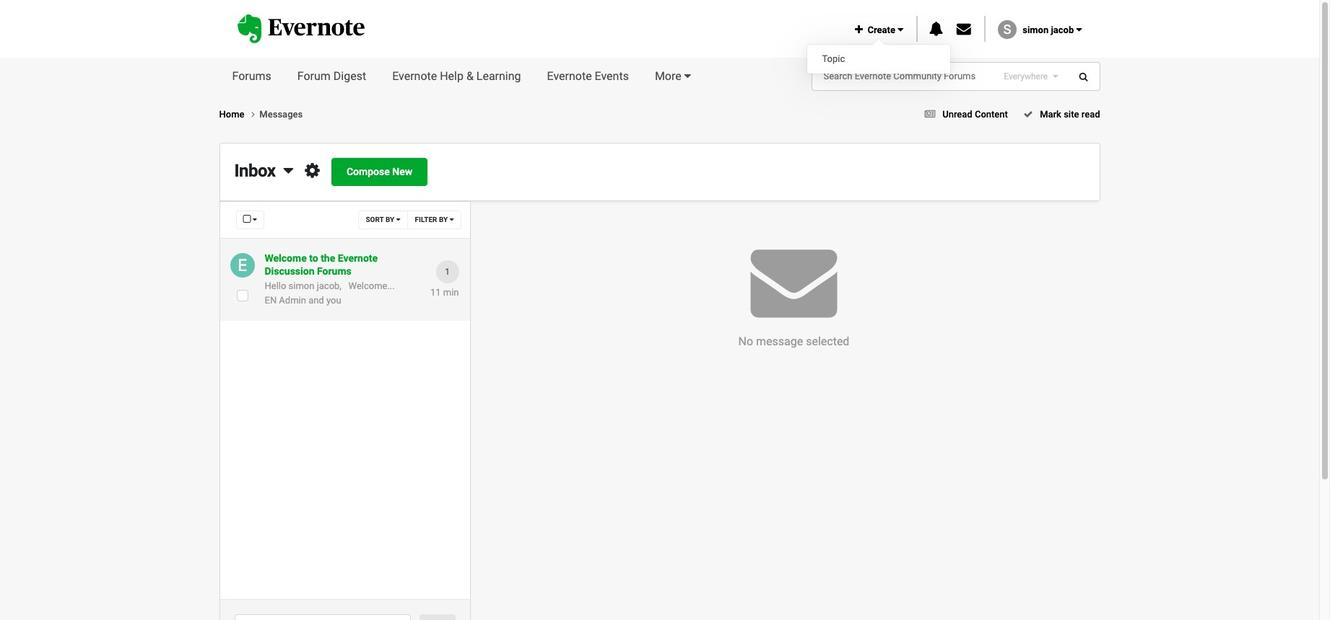 Task type: describe. For each thing, give the bounding box(es) containing it.
evernote help & learning
[[392, 69, 521, 83]]

caret down image inside create "link"
[[898, 24, 903, 35]]

newspaper o image
[[925, 110, 935, 119]]

messages image
[[957, 22, 971, 36]]

mark site read
[[1038, 109, 1100, 120]]

evernote for evernote events
[[547, 69, 592, 83]]

caret down image inside sort by link
[[396, 216, 400, 223]]

more
[[655, 69, 681, 83]]

mark site read link
[[1019, 109, 1100, 120]]

forums inside welcome to the evernote discussion forums hello simon jacob,                 welcome... en admin and you
[[317, 266, 351, 277]]

notifications image
[[929, 22, 943, 36]]

inbox link
[[234, 161, 293, 181]]

evernote help & learning link
[[379, 58, 534, 95]]

check image
[[1023, 110, 1033, 119]]

digest
[[333, 69, 366, 83]]

cog image
[[305, 162, 319, 179]]

topic
[[822, 53, 845, 64]]

welcome to the evernote discussion forums hello simon jacob,                 welcome... en admin and you
[[265, 253, 395, 306]]

inbox
[[234, 161, 276, 181]]

events
[[595, 69, 629, 83]]

en admin image
[[230, 254, 255, 278]]

compose
[[347, 166, 390, 178]]

min
[[443, 287, 459, 298]]

content
[[975, 109, 1008, 120]]

0 vertical spatial simon
[[1023, 24, 1049, 35]]

learning
[[476, 69, 521, 83]]

message
[[756, 335, 803, 349]]

1
[[445, 267, 450, 277]]

admin
[[279, 295, 306, 306]]

caret down image for more
[[684, 70, 691, 82]]

simon inside welcome to the evernote discussion forums hello simon jacob,                 welcome... en admin and you
[[289, 281, 314, 292]]

evernote inside welcome to the evernote discussion forums hello simon jacob,                 welcome... en admin and you
[[338, 253, 378, 264]]

plus image
[[855, 24, 863, 35]]

&
[[466, 69, 474, 83]]

caret down image for simon jacob
[[1076, 24, 1082, 35]]

new
[[392, 166, 412, 178]]

11
[[430, 287, 441, 298]]

messages link
[[259, 109, 303, 120]]

forum
[[297, 69, 331, 83]]

more link
[[642, 58, 704, 95]]

to
[[309, 253, 318, 264]]

simon jacob image
[[998, 20, 1017, 39]]

caret down image for filter by
[[450, 216, 454, 223]]

no
[[738, 335, 753, 349]]

forums link
[[219, 58, 284, 95]]

angle right image
[[251, 110, 255, 119]]

home link
[[219, 108, 259, 122]]

filter by link
[[407, 211, 461, 230]]

evernote for evernote help & learning
[[392, 69, 437, 83]]

the
[[321, 253, 335, 264]]

home
[[219, 109, 247, 120]]

help
[[440, 69, 464, 83]]

jacob
[[1051, 24, 1074, 35]]



Task type: vqa. For each thing, say whether or not it's contained in the screenshot.
Level 5*
no



Task type: locate. For each thing, give the bounding box(es) containing it.
create
[[863, 24, 898, 35]]

compose new link
[[331, 158, 428, 186]]

evernote inside evernote events link
[[547, 69, 592, 83]]

hello
[[265, 281, 286, 292]]

2 horizontal spatial caret down image
[[1076, 24, 1082, 35]]

evernote events link
[[534, 58, 642, 95]]

0 horizontal spatial everywhere
[[959, 106, 1003, 116]]

1 vertical spatial everywhere
[[959, 106, 1003, 116]]

0 vertical spatial everywhere
[[1004, 71, 1048, 82]]

forum digest
[[297, 69, 366, 83]]

0 horizontal spatial by
[[386, 216, 394, 224]]

unread content link
[[920, 109, 1008, 120]]

0 vertical spatial forums
[[232, 69, 271, 83]]

square o image
[[243, 215, 251, 225]]

search image
[[1079, 72, 1088, 81]]

pages
[[959, 199, 983, 209]]

1 by from the left
[[386, 216, 394, 224]]

read
[[1081, 109, 1100, 120]]

1 vertical spatial simon
[[289, 281, 314, 292]]

selected
[[806, 335, 849, 349]]

caret down image inside inbox link
[[283, 162, 293, 179]]

topic link
[[808, 45, 951, 74]]

2 vertical spatial caret down image
[[450, 216, 454, 223]]

forums up angle right icon
[[232, 69, 271, 83]]

simon up admin
[[289, 281, 314, 292]]

unread content
[[942, 109, 1008, 120]]

by for sort
[[386, 216, 394, 224]]

discussion
[[265, 266, 314, 277]]

caret down image inside filter by link
[[450, 216, 454, 223]]

0 horizontal spatial evernote
[[338, 253, 378, 264]]

jacob,
[[317, 281, 341, 292]]

0 horizontal spatial caret down image
[[450, 216, 454, 223]]

everywhere
[[1004, 71, 1048, 82], [959, 106, 1003, 116]]

2 by from the left
[[439, 216, 448, 224]]

no message selected
[[738, 335, 849, 349]]

caret down image right 'sort'
[[396, 216, 400, 223]]

caret down image right square o icon
[[253, 216, 257, 223]]

evernote inside evernote help & learning link
[[392, 69, 437, 83]]

caret down image inside more link
[[684, 70, 691, 82]]

evernote left events
[[547, 69, 592, 83]]

1 horizontal spatial by
[[439, 216, 448, 224]]

forums down 'the' at the left of page
[[317, 266, 351, 277]]

by
[[386, 216, 394, 224], [439, 216, 448, 224]]

en
[[265, 295, 277, 306]]

0 horizontal spatial simon
[[289, 281, 314, 292]]

site
[[1064, 109, 1079, 120]]

filter by
[[415, 216, 450, 224]]

caret down image left notifications image
[[898, 24, 903, 35]]

0 vertical spatial caret down image
[[1076, 24, 1082, 35]]

evernote events
[[547, 69, 629, 83]]

1 vertical spatial caret down image
[[684, 70, 691, 82]]

forums
[[232, 69, 271, 83], [317, 266, 351, 277]]

1 horizontal spatial simon
[[1023, 24, 1049, 35]]

caret down image right 'jacob'
[[1076, 24, 1082, 35]]

forum digest link
[[284, 58, 379, 95]]

1 horizontal spatial forums
[[317, 266, 351, 277]]

mark
[[1040, 109, 1061, 120]]

11 min
[[430, 287, 459, 298]]

filter
[[415, 216, 437, 224]]

1 horizontal spatial everywhere
[[1004, 71, 1048, 82]]

simon jacob
[[1023, 24, 1076, 35]]

1 horizontal spatial evernote
[[392, 69, 437, 83]]

caret down image left cog icon
[[283, 162, 293, 179]]

1 vertical spatial forums
[[317, 266, 351, 277]]

by inside filter by link
[[439, 216, 448, 224]]

simon
[[1023, 24, 1049, 35], [289, 281, 314, 292]]

sort
[[366, 216, 384, 224]]

caret down image
[[898, 24, 903, 35], [283, 162, 293, 179], [253, 216, 257, 223], [396, 216, 400, 223]]

create link
[[855, 24, 903, 35]]

simon left 'jacob'
[[1023, 24, 1049, 35]]

welcome
[[265, 253, 307, 264]]

1 horizontal spatial caret down image
[[684, 70, 691, 82]]

2 horizontal spatial evernote
[[547, 69, 592, 83]]

and
[[308, 295, 324, 306]]

everywhere up "check" image
[[1004, 71, 1048, 82]]

simon jacob link
[[1023, 24, 1082, 35]]

by inside sort by link
[[386, 216, 394, 224]]

None checkbox
[[236, 290, 248, 302]]

caret down image inside "simon jacob" link
[[1076, 24, 1082, 35]]

by right 'sort'
[[386, 216, 394, 224]]

Search messages in this folder... text field
[[234, 615, 411, 621]]

by for filter
[[439, 216, 448, 224]]

unread
[[942, 109, 972, 120]]

evernote
[[392, 69, 437, 83], [547, 69, 592, 83], [338, 253, 378, 264]]

welcome to the evernote discussion forums link
[[265, 252, 405, 278]]

welcome...
[[348, 281, 395, 292]]

forums inside forums link
[[232, 69, 271, 83]]

caret down image
[[1076, 24, 1082, 35], [684, 70, 691, 82], [450, 216, 454, 223]]

you
[[326, 295, 341, 306]]

caret down image right more
[[684, 70, 691, 82]]

sort by link
[[358, 211, 408, 230]]

everywhere left "check" image
[[959, 106, 1003, 116]]

sort by
[[366, 216, 396, 224]]

caret down image right filter
[[450, 216, 454, 223]]

evernote left help
[[392, 69, 437, 83]]

compose new
[[347, 166, 412, 178]]

evernote right 'the' at the left of page
[[338, 253, 378, 264]]

evernote user forum image
[[237, 15, 365, 43]]

Search search field
[[812, 63, 995, 90]]

messages
[[259, 109, 303, 120]]

by right filter
[[439, 216, 448, 224]]

0 horizontal spatial forums
[[232, 69, 271, 83]]



